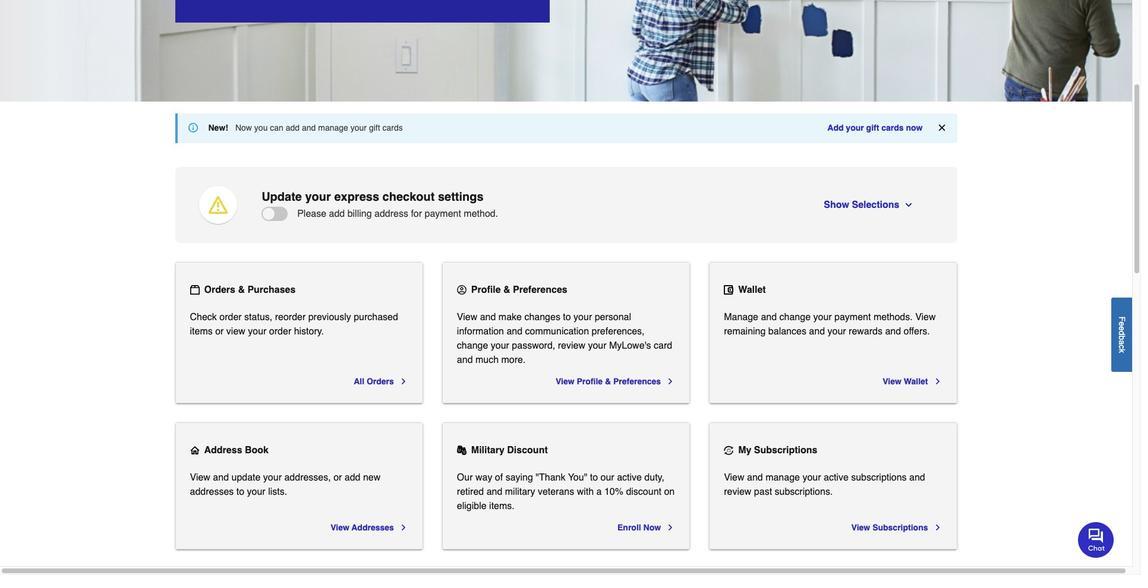 Task type: describe. For each thing, give the bounding box(es) containing it.
reorder
[[275, 312, 306, 323]]

show selections
[[824, 200, 899, 210]]

can
[[270, 123, 283, 133]]

change inside view and make changes to your personal information and communication preferences, change your password, review your mylowe's card and much more.
[[457, 341, 488, 351]]

or inside view and update your addresses, or add new addresses to your lists.
[[333, 472, 342, 483]]

home image
[[190, 446, 199, 455]]

view wallet link
[[883, 374, 942, 389]]

password,
[[512, 341, 555, 351]]

add
[[827, 123, 844, 133]]

0 horizontal spatial preferences
[[513, 285, 567, 295]]

view for view subscriptions
[[851, 523, 870, 532]]

and right subscriptions
[[909, 472, 925, 483]]

0 horizontal spatial now
[[235, 123, 252, 133]]

manage and change your payment methods. view remaining balances and your rewards and offers.
[[724, 312, 936, 337]]

enroll
[[617, 523, 641, 532]]

addresses
[[190, 487, 234, 497]]

selections
[[852, 200, 899, 210]]

to inside view and update your addresses, or add new addresses to your lists.
[[236, 487, 244, 497]]

history.
[[294, 326, 324, 337]]

active inside our way of saying "thank you" to our active duty, retired and military veterans with a 10% discount on eligible items.
[[617, 472, 642, 483]]

methods.
[[874, 312, 913, 323]]

much
[[475, 355, 499, 365]]

and inside view and update your addresses, or add new addresses to your lists.
[[213, 472, 229, 483]]

our
[[457, 472, 473, 483]]

saying
[[506, 472, 533, 483]]

james peterson member since 2023 element
[[181, 0, 543, 5]]

purchased
[[354, 312, 398, 323]]

status,
[[244, 312, 272, 323]]

add your gift cards now link
[[827, 122, 923, 134]]

payment inside manage and change your payment methods. view remaining balances and your rewards and offers.
[[834, 312, 871, 323]]

view subscriptions
[[851, 523, 928, 532]]

view subscriptions link
[[851, 521, 942, 535]]

personal
[[595, 312, 631, 323]]

remaining
[[724, 326, 766, 337]]

manage
[[724, 312, 758, 323]]

and left much
[[457, 355, 473, 365]]

check order status, reorder previously purchased items or view your order history.
[[190, 312, 398, 337]]

dogtags image
[[457, 446, 466, 455]]

b
[[1117, 335, 1127, 340]]

to inside our way of saying "thank you" to our active duty, retired and military veterans with a 10% discount on eligible items.
[[590, 472, 598, 483]]

change inside manage and change your payment methods. view remaining balances and your rewards and offers.
[[779, 312, 811, 323]]

you
[[254, 123, 268, 133]]

military discount
[[471, 445, 548, 456]]

address
[[374, 209, 408, 219]]

0 vertical spatial order
[[219, 312, 242, 323]]

view for view wallet
[[883, 377, 901, 386]]

with
[[577, 487, 594, 497]]

lists.
[[268, 487, 287, 497]]

method.
[[464, 209, 498, 219]]

10%
[[604, 487, 623, 497]]

rewards
[[849, 326, 882, 337]]

c
[[1117, 345, 1127, 349]]

show
[[824, 200, 849, 210]]

and down make
[[507, 326, 522, 337]]

now inside enroll now link
[[643, 523, 661, 532]]

purchases
[[247, 285, 296, 295]]

info image
[[188, 123, 198, 133]]

1 vertical spatial orders
[[367, 377, 394, 386]]

and up past
[[747, 472, 763, 483]]

our way of saying "thank you" to our active duty, retired and military veterans with a 10% discount on eligible items.
[[457, 472, 675, 512]]

preferences inside 'link'
[[613, 377, 661, 386]]

military
[[505, 487, 535, 497]]

billing
[[347, 209, 372, 219]]

view profile & preferences
[[556, 377, 661, 386]]

changes
[[524, 312, 560, 323]]

review inside view and make changes to your personal information and communication preferences, change your password, review your mylowe's card and much more.
[[558, 341, 585, 351]]

on
[[664, 487, 675, 497]]

update
[[262, 190, 302, 204]]

your inside view and manage your active subscriptions and review past subscriptions.
[[803, 472, 821, 483]]

way
[[475, 472, 492, 483]]

"thank
[[536, 472, 565, 483]]

items.
[[489, 501, 515, 512]]

and right balances
[[809, 326, 825, 337]]

now you can add and manage your gift cards
[[235, 123, 403, 133]]

0 horizontal spatial wallet
[[738, 285, 766, 295]]

make
[[498, 312, 522, 323]]

subscription image
[[724, 446, 733, 455]]

discount
[[507, 445, 548, 456]]

update
[[231, 472, 261, 483]]

eligible
[[457, 501, 487, 512]]

information
[[457, 326, 504, 337]]

view profile & preferences link
[[556, 374, 675, 389]]

1 cards from the left
[[382, 123, 403, 133]]

communication
[[525, 326, 589, 337]]

view and manage your active subscriptions and review past subscriptions.
[[724, 472, 925, 497]]

all
[[354, 377, 364, 386]]

profile & preferences
[[471, 285, 567, 295]]

chevron right image for our way of saying "thank you" to our active duty, retired and military veterans with a 10% discount on eligible items.
[[666, 523, 675, 532]]

all orders link
[[354, 374, 408, 389]]

add inside view and update your addresses, or add new addresses to your lists.
[[345, 472, 360, 483]]

view for view and manage your active subscriptions and review past subscriptions.
[[724, 472, 744, 483]]

f e e d b a c k
[[1117, 316, 1127, 353]]

addresses
[[351, 523, 394, 532]]

view addresses link
[[331, 521, 408, 535]]

checkout
[[382, 190, 435, 204]]

items
[[190, 326, 213, 337]]

0 horizontal spatial orders
[[204, 285, 235, 295]]



Task type: locate. For each thing, give the bounding box(es) containing it.
1 horizontal spatial wallet
[[904, 377, 928, 386]]

settings
[[438, 190, 484, 204]]

0 horizontal spatial a
[[596, 487, 602, 497]]

view and update your addresses, or add new addresses to your lists.
[[190, 472, 381, 497]]

& left 'purchases'
[[238, 285, 245, 295]]

subscriptions right the my
[[754, 445, 817, 456]]

address book
[[204, 445, 269, 456]]

& up make
[[503, 285, 510, 295]]

chevron right image for manage and change your payment methods. view remaining balances and your rewards and offers.
[[933, 377, 942, 386]]

order
[[219, 312, 242, 323], [269, 326, 291, 337]]

& down mylowe's
[[605, 377, 611, 386]]

1 vertical spatial or
[[333, 472, 342, 483]]

wallet right the wallet image at the right of the page
[[738, 285, 766, 295]]

e up d
[[1117, 321, 1127, 326]]

0 vertical spatial or
[[215, 326, 224, 337]]

0 horizontal spatial subscriptions
[[754, 445, 817, 456]]

a
[[1117, 340, 1127, 345], [596, 487, 602, 497]]

subscriptions
[[851, 472, 907, 483]]

order history image
[[190, 285, 199, 295]]

my
[[738, 445, 751, 456]]

2 active from the left
[[824, 472, 848, 483]]

check
[[190, 312, 217, 323]]

view for view and update your addresses, or add new addresses to your lists.
[[190, 472, 210, 483]]

change
[[779, 312, 811, 323], [457, 341, 488, 351]]

1 vertical spatial wallet
[[904, 377, 928, 386]]

0 vertical spatial orders
[[204, 285, 235, 295]]

wallet image
[[724, 285, 733, 295]]

0 vertical spatial now
[[235, 123, 252, 133]]

0 vertical spatial add
[[286, 123, 300, 133]]

1 gift from the left
[[369, 123, 380, 133]]

1 horizontal spatial a
[[1117, 340, 1127, 345]]

1 horizontal spatial to
[[563, 312, 571, 323]]

subscriptions for view subscriptions
[[872, 523, 928, 532]]

1 e from the top
[[1117, 321, 1127, 326]]

0 vertical spatial manage
[[318, 123, 348, 133]]

chevron right image right addresses
[[399, 523, 408, 532]]

1 horizontal spatial profile
[[577, 377, 603, 386]]

0 horizontal spatial chevron right image
[[399, 377, 408, 386]]

manage up past
[[766, 472, 800, 483]]

2 vertical spatial add
[[345, 472, 360, 483]]

0 horizontal spatial review
[[558, 341, 585, 351]]

or right addresses,
[[333, 472, 342, 483]]

and up information
[[480, 312, 496, 323]]

chevron right image down card
[[666, 377, 675, 386]]

2 horizontal spatial to
[[590, 472, 598, 483]]

please add billing address for payment method.
[[297, 209, 498, 219]]

1 horizontal spatial active
[[824, 472, 848, 483]]

view inside 'link'
[[556, 377, 574, 386]]

of
[[495, 472, 503, 483]]

chevron right image
[[399, 377, 408, 386], [666, 523, 675, 532]]

our
[[601, 472, 614, 483]]

1 vertical spatial preferences
[[613, 377, 661, 386]]

1 horizontal spatial chevron right image
[[666, 523, 675, 532]]

add right can
[[286, 123, 300, 133]]

more.
[[501, 355, 526, 365]]

card
[[654, 341, 672, 351]]

review left past
[[724, 487, 751, 497]]

e up b
[[1117, 326, 1127, 331]]

preferences up changes
[[513, 285, 567, 295]]

profile down view and make changes to your personal information and communication preferences, change your password, review your mylowe's card and much more.
[[577, 377, 603, 386]]

chevron right image inside view subscriptions link
[[933, 523, 942, 532]]

1 vertical spatial to
[[590, 472, 598, 483]]

orders right "order history" icon
[[204, 285, 235, 295]]

1 horizontal spatial or
[[333, 472, 342, 483]]

show selections button
[[804, 189, 933, 221]]

review inside view and manage your active subscriptions and review past subscriptions.
[[724, 487, 751, 497]]

2 gift from the left
[[866, 123, 879, 133]]

manage right can
[[318, 123, 348, 133]]

orders & purchases
[[204, 285, 296, 295]]

1 horizontal spatial subscriptions
[[872, 523, 928, 532]]

and right can
[[302, 123, 316, 133]]

& inside 'link'
[[605, 377, 611, 386]]

2 horizontal spatial &
[[605, 377, 611, 386]]

1 vertical spatial a
[[596, 487, 602, 497]]

enroll now link
[[617, 521, 675, 535]]

for
[[411, 209, 422, 219]]

you"
[[568, 472, 587, 483]]

and up addresses at the bottom of page
[[213, 472, 229, 483]]

1 horizontal spatial manage
[[766, 472, 800, 483]]

account circle image
[[457, 285, 466, 295]]

1 horizontal spatial now
[[643, 523, 661, 532]]

balances
[[768, 326, 806, 337]]

0 horizontal spatial change
[[457, 341, 488, 351]]

1 horizontal spatial &
[[503, 285, 510, 295]]

my subscriptions
[[738, 445, 817, 456]]

& for orders
[[238, 285, 245, 295]]

chevron right image inside view profile & preferences 'link'
[[666, 377, 675, 386]]

chevron right image inside enroll now link
[[666, 523, 675, 532]]

1 horizontal spatial gift
[[866, 123, 879, 133]]

manage
[[318, 123, 348, 133], [766, 472, 800, 483]]

review down the communication
[[558, 341, 585, 351]]

to down update
[[236, 487, 244, 497]]

new!
[[208, 123, 228, 133]]

view inside view and manage your active subscriptions and review past subscriptions.
[[724, 472, 744, 483]]

1 vertical spatial chevron right image
[[666, 523, 675, 532]]

chevron right image inside all orders link
[[399, 377, 408, 386]]

to left our
[[590, 472, 598, 483]]

please
[[297, 209, 326, 219]]

e
[[1117, 321, 1127, 326], [1117, 326, 1127, 331]]

preferences down mylowe's
[[613, 377, 661, 386]]

view for view and make changes to your personal information and communication preferences, change your password, review your mylowe's card and much more.
[[457, 312, 477, 323]]

to up the communication
[[563, 312, 571, 323]]

chevron right image for view and update your addresses, or add new addresses to your lists.
[[399, 523, 408, 532]]

0 vertical spatial change
[[779, 312, 811, 323]]

profile right account circle image at the left of page
[[471, 285, 501, 295]]

all orders
[[354, 377, 394, 386]]

0 vertical spatial wallet
[[738, 285, 766, 295]]

a right with
[[596, 487, 602, 497]]

view inside manage and change your payment methods. view remaining balances and your rewards and offers.
[[915, 312, 936, 323]]

update your express checkout settings
[[262, 190, 484, 204]]

1 vertical spatial add
[[329, 209, 345, 219]]

view inside view and update your addresses, or add new addresses to your lists.
[[190, 472, 210, 483]]

your
[[350, 123, 367, 133], [846, 123, 864, 133], [305, 190, 331, 204], [574, 312, 592, 323], [813, 312, 832, 323], [248, 326, 266, 337], [828, 326, 846, 337], [491, 341, 509, 351], [588, 341, 606, 351], [263, 472, 282, 483], [803, 472, 821, 483], [247, 487, 265, 497]]

2 cards from the left
[[881, 123, 904, 133]]

view addresses
[[331, 523, 394, 532]]

chevron right image right "view subscriptions"
[[933, 523, 942, 532]]

view wallet
[[883, 377, 928, 386]]

1 vertical spatial review
[[724, 487, 751, 497]]

new
[[363, 472, 381, 483]]

profile
[[471, 285, 501, 295], [577, 377, 603, 386]]

subscriptions for my subscriptions
[[754, 445, 817, 456]]

1 horizontal spatial cards
[[881, 123, 904, 133]]

retired
[[457, 487, 484, 497]]

view for view profile & preferences
[[556, 377, 574, 386]]

duty,
[[644, 472, 664, 483]]

1 horizontal spatial review
[[724, 487, 751, 497]]

k
[[1117, 349, 1127, 353]]

f e e d b a c k button
[[1111, 298, 1132, 372]]

or inside check order status, reorder previously purchased items or view your order history.
[[215, 326, 224, 337]]

manage inside view and manage your active subscriptions and review past subscriptions.
[[766, 472, 800, 483]]

0 horizontal spatial or
[[215, 326, 224, 337]]

veterans
[[538, 487, 574, 497]]

profile inside 'link'
[[577, 377, 603, 386]]

discount
[[626, 487, 661, 497]]

orders right all
[[367, 377, 394, 386]]

military
[[471, 445, 504, 456]]

1 horizontal spatial payment
[[834, 312, 871, 323]]

d
[[1117, 331, 1127, 335]]

add your gift cards now
[[827, 123, 923, 133]]

0 horizontal spatial cards
[[382, 123, 403, 133]]

now left you
[[235, 123, 252, 133]]

a inside our way of saying "thank you" to our active duty, retired and military veterans with a 10% discount on eligible items.
[[596, 487, 602, 497]]

now right enroll
[[643, 523, 661, 532]]

view
[[457, 312, 477, 323], [915, 312, 936, 323], [556, 377, 574, 386], [883, 377, 901, 386], [190, 472, 210, 483], [724, 472, 744, 483], [331, 523, 349, 532], [851, 523, 870, 532]]

1 vertical spatial profile
[[577, 377, 603, 386]]

mylowe's
[[609, 341, 651, 351]]

0 horizontal spatial profile
[[471, 285, 501, 295]]

past
[[754, 487, 772, 497]]

payment up rewards
[[834, 312, 871, 323]]

add left billing
[[329, 209, 345, 219]]

&
[[238, 285, 245, 295], [503, 285, 510, 295], [605, 377, 611, 386]]

1 horizontal spatial order
[[269, 326, 291, 337]]

enroll now
[[617, 523, 661, 532]]

active
[[617, 472, 642, 483], [824, 472, 848, 483]]

chevron right image for view and manage your active subscriptions and review past subscriptions.
[[933, 523, 942, 532]]

1 vertical spatial payment
[[834, 312, 871, 323]]

0 vertical spatial a
[[1117, 340, 1127, 345]]

1 vertical spatial subscriptions
[[872, 523, 928, 532]]

1 horizontal spatial orders
[[367, 377, 394, 386]]

address
[[204, 445, 242, 456]]

active inside view and manage your active subscriptions and review past subscriptions.
[[824, 472, 848, 483]]

chevron right image for check order status, reorder previously purchased items or view your order history.
[[399, 377, 408, 386]]

0 horizontal spatial gift
[[369, 123, 380, 133]]

1 vertical spatial now
[[643, 523, 661, 532]]

0 horizontal spatial active
[[617, 472, 642, 483]]

gift
[[369, 123, 380, 133], [866, 123, 879, 133]]

and inside our way of saying "thank you" to our active duty, retired and military veterans with a 10% discount on eligible items.
[[486, 487, 502, 497]]

offers.
[[904, 326, 930, 337]]

view for view addresses
[[331, 523, 349, 532]]

1 vertical spatial order
[[269, 326, 291, 337]]

to inside view and make changes to your personal information and communication preferences, change your password, review your mylowe's card and much more.
[[563, 312, 571, 323]]

subscriptions
[[754, 445, 817, 456], [872, 523, 928, 532]]

review
[[558, 341, 585, 351], [724, 487, 751, 497]]

now
[[906, 123, 923, 133]]

payment down the settings
[[425, 209, 461, 219]]

0 vertical spatial subscriptions
[[754, 445, 817, 456]]

& for profile
[[503, 285, 510, 295]]

order down 'reorder'
[[269, 326, 291, 337]]

chevron right image inside "view addresses" link
[[399, 523, 408, 532]]

chevron right image for view and make changes to your personal information and communication preferences, change your password, review your mylowe's card and much more.
[[666, 377, 675, 386]]

1 horizontal spatial change
[[779, 312, 811, 323]]

and up balances
[[761, 312, 777, 323]]

addresses,
[[284, 472, 331, 483]]

1 horizontal spatial preferences
[[613, 377, 661, 386]]

view
[[226, 326, 245, 337]]

wallet down offers.
[[904, 377, 928, 386]]

a up k
[[1117, 340, 1127, 345]]

orders
[[204, 285, 235, 295], [367, 377, 394, 386]]

0 vertical spatial chevron right image
[[399, 377, 408, 386]]

and down the of
[[486, 487, 502, 497]]

0 horizontal spatial manage
[[318, 123, 348, 133]]

to
[[563, 312, 571, 323], [590, 472, 598, 483], [236, 487, 244, 497]]

or left "view"
[[215, 326, 224, 337]]

view inside view and make changes to your personal information and communication preferences, change your password, review your mylowe's card and much more.
[[457, 312, 477, 323]]

view and make changes to your personal information and communication preferences, change your password, review your mylowe's card and much more.
[[457, 312, 672, 365]]

change down information
[[457, 341, 488, 351]]

your inside check order status, reorder previously purchased items or view your order history.
[[248, 326, 266, 337]]

chevron right image
[[666, 377, 675, 386], [933, 377, 942, 386], [399, 523, 408, 532], [933, 523, 942, 532]]

and down methods.
[[885, 326, 901, 337]]

0 vertical spatial profile
[[471, 285, 501, 295]]

0 horizontal spatial order
[[219, 312, 242, 323]]

1 active from the left
[[617, 472, 642, 483]]

book
[[245, 445, 269, 456]]

order up "view"
[[219, 312, 242, 323]]

1 vertical spatial change
[[457, 341, 488, 351]]

0 vertical spatial preferences
[[513, 285, 567, 295]]

chevron down image
[[904, 200, 914, 210]]

0 horizontal spatial &
[[238, 285, 245, 295]]

chevron right image right view wallet
[[933, 377, 942, 386]]

chat invite button image
[[1078, 522, 1114, 558]]

change up balances
[[779, 312, 811, 323]]

preferences,
[[592, 326, 645, 337]]

a inside button
[[1117, 340, 1127, 345]]

0 horizontal spatial to
[[236, 487, 244, 497]]

1 vertical spatial manage
[[766, 472, 800, 483]]

add left new
[[345, 472, 360, 483]]

0 horizontal spatial payment
[[425, 209, 461, 219]]

f
[[1117, 316, 1127, 321]]

0 vertical spatial payment
[[425, 209, 461, 219]]

subscriptions down subscriptions
[[872, 523, 928, 532]]

2 vertical spatial to
[[236, 487, 244, 497]]

active up subscriptions.
[[824, 472, 848, 483]]

cards
[[382, 123, 403, 133], [881, 123, 904, 133]]

express
[[334, 190, 379, 204]]

active up discount
[[617, 472, 642, 483]]

chevron right image inside view wallet link
[[933, 377, 942, 386]]

2 e from the top
[[1117, 326, 1127, 331]]

chevron right image right all orders
[[399, 377, 408, 386]]

0 vertical spatial review
[[558, 341, 585, 351]]

chevron right image right enroll now
[[666, 523, 675, 532]]

0 vertical spatial to
[[563, 312, 571, 323]]



Task type: vqa. For each thing, say whether or not it's contained in the screenshot.
Add
yes



